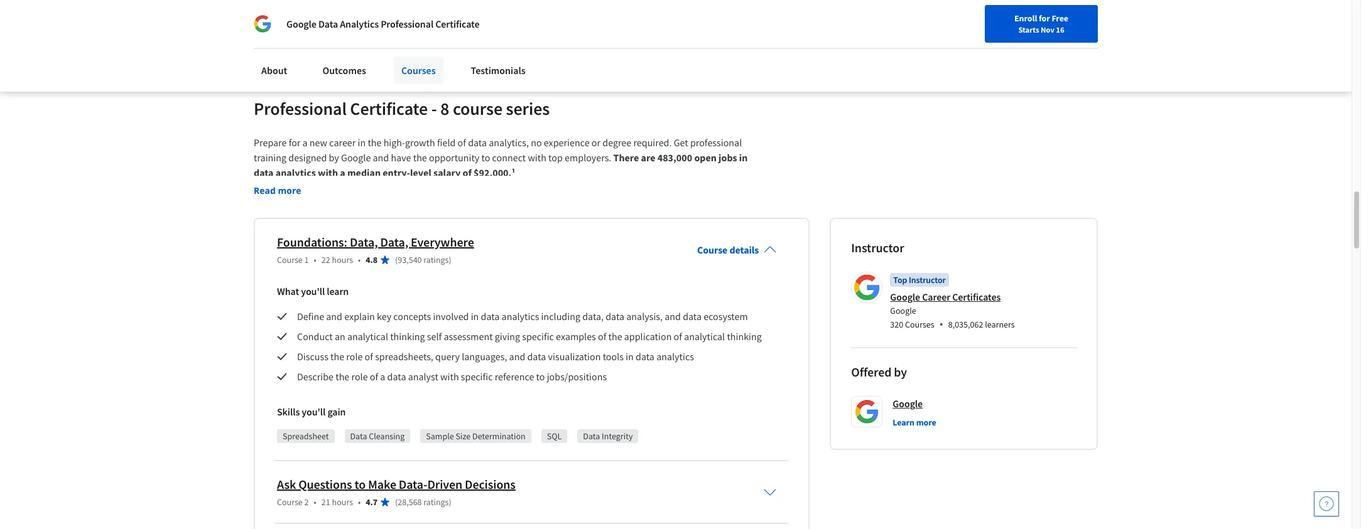 Task type: locate. For each thing, give the bounding box(es) containing it.
• left 8,035,062
[[939, 318, 943, 332]]

analytics
[[276, 166, 316, 179], [502, 310, 539, 323], [656, 350, 694, 363]]

1 data, from the left
[[350, 234, 378, 250]]

0 horizontal spatial professional
[[254, 97, 347, 120]]

4.8
[[366, 254, 377, 266]]

foundations: data, data, everywhere
[[277, 234, 474, 250]]

media
[[349, 19, 375, 32]]

1
[[304, 254, 309, 266]]

decisions
[[465, 477, 516, 492]]

to
[[481, 151, 490, 164], [536, 371, 545, 383], [354, 477, 366, 492]]

1 ( from the top
[[395, 254, 398, 266]]

0 vertical spatial analytics
[[276, 166, 316, 179]]

data left cleansing
[[350, 431, 367, 442]]

the left high-
[[368, 136, 382, 149]]

specific
[[522, 330, 554, 343], [461, 371, 493, 383]]

for
[[1039, 13, 1050, 24], [289, 136, 300, 149]]

role down explain on the left bottom
[[346, 350, 363, 363]]

1 horizontal spatial data,
[[380, 234, 408, 250]]

professional certificate - 8 course series
[[254, 97, 550, 120]]

describe the role of a data analyst with specific reference to jobs/positions
[[297, 371, 607, 383]]

2 horizontal spatial data
[[583, 431, 600, 442]]

sql
[[547, 431, 562, 442]]

and up reference
[[509, 350, 525, 363]]

the up tools on the bottom left of page
[[608, 330, 622, 343]]

1 hours from the top
[[332, 254, 353, 266]]

data cleansing
[[350, 431, 405, 442]]

1 horizontal spatial for
[[1039, 13, 1050, 24]]

0 horizontal spatial your
[[405, 19, 424, 32]]

career for new
[[1058, 14, 1082, 26]]

2 horizontal spatial a
[[380, 371, 385, 383]]

career inside top instructor google career certificates google 320 courses • 8,035,062 learners
[[922, 291, 950, 303]]

1 vertical spatial for
[[289, 136, 300, 149]]

courses right 320
[[905, 319, 934, 330]]

1 horizontal spatial a
[[340, 166, 345, 179]]

more inside learn more button
[[916, 417, 936, 428]]

instructor up top
[[851, 240, 904, 256]]

2 analytical from the left
[[684, 330, 725, 343]]

professional
[[381, 18, 433, 30], [254, 97, 347, 120]]

thinking up spreadsheets,
[[390, 330, 425, 343]]

google up median
[[341, 151, 371, 164]]

1 horizontal spatial more
[[916, 417, 936, 428]]

professional up new
[[254, 97, 347, 120]]

1 vertical spatial ratings
[[424, 497, 449, 508]]

1 horizontal spatial certificate
[[435, 18, 480, 30]]

1 vertical spatial specific
[[461, 371, 493, 383]]

and right "media"
[[377, 19, 393, 32]]

jobs
[[719, 151, 737, 164]]

for for enroll
[[1039, 13, 1050, 24]]

by right offered
[[894, 364, 907, 380]]

google inside prepare for a new career in the high-growth field of data analytics, no experience or degree required. get professional training designed by google and have the opportunity to connect with top employers.
[[341, 151, 371, 164]]

to up $92,000.¹
[[481, 151, 490, 164]]

what you'll learn
[[277, 285, 349, 298]]

1 vertical spatial a
[[340, 166, 345, 179]]

in right "media"
[[395, 19, 403, 32]]

languages,
[[462, 350, 507, 363]]

hours for questions
[[332, 497, 353, 508]]

1 horizontal spatial analytics
[[502, 310, 539, 323]]

1 horizontal spatial specific
[[522, 330, 554, 343]]

and left the have on the left top of page
[[373, 151, 389, 164]]

1 vertical spatial with
[[318, 166, 338, 179]]

specific down define and explain key concepts involved in data analytics including data, data analysis, and data ecosystem
[[522, 330, 554, 343]]

0 vertical spatial you'll
[[301, 285, 325, 298]]

course
[[697, 244, 728, 256], [277, 254, 303, 266], [277, 497, 303, 508]]

courses up -
[[401, 64, 436, 77]]

thinking down ecosystem
[[727, 330, 762, 343]]

of right field on the left of the page
[[458, 136, 466, 149]]

ratings for everywhere
[[424, 254, 449, 266]]

specific down languages,
[[461, 371, 493, 383]]

nov
[[1041, 24, 1054, 35]]

1 vertical spatial role
[[351, 371, 368, 383]]

0 horizontal spatial instructor
[[851, 240, 904, 256]]

in right 'career'
[[358, 136, 366, 149]]

2 horizontal spatial with
[[528, 151, 546, 164]]

0 vertical spatial by
[[329, 151, 339, 164]]

analytics
[[340, 18, 379, 30]]

more
[[278, 185, 301, 197], [916, 417, 936, 428]]

) down the driven on the bottom left of page
[[449, 497, 451, 508]]

2 thinking from the left
[[727, 330, 762, 343]]

learners
[[985, 319, 1015, 330]]

0 horizontal spatial for
[[289, 136, 300, 149]]

0 horizontal spatial specific
[[461, 371, 493, 383]]

4.7
[[366, 497, 377, 508]]

with down 'designed'
[[318, 166, 338, 179]]

with down query
[[440, 371, 459, 383]]

1 horizontal spatial data
[[350, 431, 367, 442]]

0 vertical spatial to
[[481, 151, 490, 164]]

ask questions to make data-driven decisions
[[277, 477, 516, 492]]

analytics up conduct an analytical thinking self assessment giving specific examples of the application of analytical thinking
[[502, 310, 539, 323]]

( down ask questions to make data-driven decisions
[[395, 497, 398, 508]]

course 2 • 21 hours •
[[277, 497, 361, 508]]

involved
[[433, 310, 469, 323]]

1 horizontal spatial thinking
[[727, 330, 762, 343]]

review
[[482, 19, 510, 32]]

data inside prepare for a new career in the high-growth field of data analytics, no experience or degree required. get professional training designed by google and have the opportunity to connect with top employers.
[[468, 136, 487, 149]]

analytics down application
[[656, 350, 694, 363]]

course for foundations: data, data, everywhere
[[277, 254, 303, 266]]

outcomes link
[[315, 57, 374, 84]]

0 vertical spatial certificate
[[435, 18, 480, 30]]

prepare for a new career in the high-growth field of data analytics, no experience or degree required. get professional training designed by google and have the opportunity to connect with top employers.
[[254, 136, 744, 164]]

offered by
[[851, 364, 907, 380]]

1 ) from the top
[[449, 254, 451, 266]]

( right the 4.8
[[395, 254, 398, 266]]

hours for data,
[[332, 254, 353, 266]]

you'll left learn
[[301, 285, 325, 298]]

analytical down explain on the left bottom
[[347, 330, 388, 343]]

1 horizontal spatial career
[[1058, 14, 1082, 26]]

series
[[506, 97, 550, 120]]

role for a
[[351, 371, 368, 383]]

coursera career certificate image
[[860, 0, 1070, 70]]

of
[[458, 136, 466, 149], [463, 166, 472, 179], [598, 330, 606, 343], [674, 330, 682, 343], [365, 350, 373, 363], [370, 371, 378, 383]]

analytical down ecosystem
[[684, 330, 725, 343]]

0 horizontal spatial thinking
[[390, 330, 425, 343]]

0 horizontal spatial data,
[[350, 234, 378, 250]]

0 horizontal spatial career
[[922, 291, 950, 303]]

(
[[395, 254, 398, 266], [395, 497, 398, 508]]

it
[[301, 19, 307, 32]]

for for prepare
[[289, 136, 300, 149]]

1 vertical spatial to
[[536, 371, 545, 383]]

1 vertical spatial (
[[395, 497, 398, 508]]

conduct an analytical thinking self assessment giving specific examples of the application of analytical thinking
[[297, 330, 762, 343]]

1 horizontal spatial to
[[481, 151, 490, 164]]

and inside prepare for a new career in the high-growth field of data analytics, no experience or degree required. get professional training designed by google and have the opportunity to connect with top employers.
[[373, 151, 389, 164]]

course left "1"
[[277, 254, 303, 266]]

for up nov
[[1039, 13, 1050, 24]]

data left integrity
[[583, 431, 600, 442]]

analytical
[[347, 330, 388, 343], [684, 330, 725, 343]]

0 vertical spatial more
[[278, 185, 301, 197]]

21
[[321, 497, 330, 508]]

data down spreadsheets,
[[387, 371, 406, 383]]

of inside prepare for a new career in the high-growth field of data analytics, no experience or degree required. get professional training designed by google and have the opportunity to connect with top employers.
[[458, 136, 466, 149]]

data integrity
[[583, 431, 633, 442]]

2 vertical spatial to
[[354, 477, 366, 492]]

what
[[277, 285, 299, 298]]

learn
[[327, 285, 349, 298]]

0 horizontal spatial analytical
[[347, 330, 388, 343]]

2 ) from the top
[[449, 497, 451, 508]]

of down 'opportunity'
[[463, 166, 472, 179]]

2 hours from the top
[[332, 497, 353, 508]]

for inside prepare for a new career in the high-growth field of data analytics, no experience or degree required. get professional training designed by google and have the opportunity to connect with top employers.
[[289, 136, 300, 149]]

0 vertical spatial career
[[1058, 14, 1082, 26]]

performance
[[426, 19, 480, 32]]

self
[[427, 330, 442, 343]]

an
[[335, 330, 345, 343]]

conduct
[[297, 330, 333, 343]]

starts
[[1018, 24, 1039, 35]]

certificate
[[435, 18, 480, 30], [350, 97, 428, 120]]

you'll for learn
[[301, 285, 325, 298]]

more right learn
[[916, 417, 936, 428]]

• right 2
[[314, 497, 316, 508]]

a left new
[[302, 136, 308, 149]]

1 ratings from the top
[[424, 254, 449, 266]]

role right describe
[[351, 371, 368, 383]]

career left certificates
[[922, 291, 950, 303]]

( 28,568 ratings )
[[395, 497, 451, 508]]

2 vertical spatial a
[[380, 371, 385, 383]]

0 horizontal spatial with
[[318, 166, 338, 179]]

google
[[286, 18, 316, 30], [341, 151, 371, 164], [890, 291, 920, 303], [890, 305, 916, 317], [893, 398, 923, 410]]

share it on social media and in your performance review
[[275, 19, 510, 32]]

you'll left gain
[[302, 406, 326, 418]]

1 vertical spatial instructor
[[909, 274, 946, 286]]

1 thinking from the left
[[390, 330, 425, 343]]

for up 'designed'
[[289, 136, 300, 149]]

course left 2
[[277, 497, 303, 508]]

0 vertical spatial for
[[1039, 13, 1050, 24]]

1 horizontal spatial by
[[894, 364, 907, 380]]

career
[[1058, 14, 1082, 26], [922, 291, 950, 303]]

1 vertical spatial certificate
[[350, 97, 428, 120]]

more inside read more button
[[278, 185, 301, 197]]

1 vertical spatial career
[[922, 291, 950, 303]]

courses inside top instructor google career certificates google 320 courses • 8,035,062 learners
[[905, 319, 934, 330]]

2
[[304, 497, 309, 508]]

are
[[641, 151, 655, 164]]

about link
[[254, 57, 295, 84]]

with
[[528, 151, 546, 164], [318, 166, 338, 179], [440, 371, 459, 383]]

•
[[314, 254, 316, 266], [358, 254, 361, 266], [939, 318, 943, 332], [314, 497, 316, 508], [358, 497, 361, 508]]

1 horizontal spatial analytical
[[684, 330, 725, 343]]

by down 'career'
[[329, 151, 339, 164]]

career right new
[[1058, 14, 1082, 26]]

( for everywhere
[[395, 254, 398, 266]]

have
[[391, 151, 411, 164]]

instructor up google career certificates link
[[909, 274, 946, 286]]

analytics down 'designed'
[[276, 166, 316, 179]]

1 vertical spatial more
[[916, 417, 936, 428]]

0 horizontal spatial certificate
[[350, 97, 428, 120]]

outcomes
[[322, 64, 366, 77]]

discuss
[[297, 350, 328, 363]]

in inside prepare for a new career in the high-growth field of data analytics, no experience or degree required. get professional training designed by google and have the opportunity to connect with top employers.
[[358, 136, 366, 149]]

of inside there are 483,000 open jobs in data analytics with a median entry-level salary of $92,000.¹
[[463, 166, 472, 179]]

certificate left review
[[435, 18, 480, 30]]

None search field
[[179, 8, 481, 33]]

top
[[548, 151, 563, 164]]

a inside prepare for a new career in the high-growth field of data analytics, no experience or degree required. get professional training designed by google and have the opportunity to connect with top employers.
[[302, 136, 308, 149]]

data up the "giving"
[[481, 310, 500, 323]]

0 vertical spatial professional
[[381, 18, 433, 30]]

data down training
[[254, 166, 274, 179]]

1 vertical spatial courses
[[905, 319, 934, 330]]

0 vertical spatial ratings
[[424, 254, 449, 266]]

in right jobs
[[739, 151, 748, 164]]

certificate up high-
[[350, 97, 428, 120]]

0 horizontal spatial a
[[302, 136, 308, 149]]

1 vertical spatial )
[[449, 497, 451, 508]]

a inside there are 483,000 open jobs in data analytics with a median entry-level salary of $92,000.¹
[[340, 166, 345, 179]]

google link
[[893, 396, 923, 411]]

) down everywhere in the left of the page
[[449, 254, 451, 266]]

a down spreadsheets,
[[380, 371, 385, 383]]

hours right 21
[[332, 497, 353, 508]]

1 horizontal spatial courses
[[905, 319, 934, 330]]

ratings down the driven on the bottom left of page
[[424, 497, 449, 508]]

query
[[435, 350, 460, 363]]

ratings down everywhere in the left of the page
[[424, 254, 449, 266]]

role
[[346, 350, 363, 363], [351, 371, 368, 383]]

there
[[613, 151, 639, 164]]

to right reference
[[536, 371, 545, 383]]

hours right 22
[[332, 254, 353, 266]]

designed
[[288, 151, 327, 164]]

0 horizontal spatial more
[[278, 185, 301, 197]]

experience
[[544, 136, 590, 149]]

) for everywhere
[[449, 254, 451, 266]]

-
[[431, 97, 437, 120]]

( for make
[[395, 497, 398, 508]]

you'll
[[301, 285, 325, 298], [302, 406, 326, 418]]

examples
[[556, 330, 596, 343]]

1 horizontal spatial professional
[[381, 18, 433, 30]]

you'll for gain
[[302, 406, 326, 418]]

1 horizontal spatial your
[[1021, 14, 1038, 26]]

2 horizontal spatial analytics
[[656, 350, 694, 363]]

0 vertical spatial )
[[449, 254, 451, 266]]

1 vertical spatial hours
[[332, 497, 353, 508]]

for inside enroll for free starts nov 16
[[1039, 13, 1050, 24]]

data, up the 4.8
[[350, 234, 378, 250]]

no
[[531, 136, 542, 149]]

integrity
[[602, 431, 633, 442]]

a left median
[[340, 166, 345, 179]]

data right it
[[318, 18, 338, 30]]

google down top
[[890, 291, 920, 303]]

8
[[440, 97, 449, 120]]

with down no
[[528, 151, 546, 164]]

0 horizontal spatial to
[[354, 477, 366, 492]]

course left details
[[697, 244, 728, 256]]

0 vertical spatial a
[[302, 136, 308, 149]]

of down spreadsheets,
[[370, 371, 378, 383]]

1 vertical spatial professional
[[254, 97, 347, 120]]

0 vertical spatial role
[[346, 350, 363, 363]]

data up 'opportunity'
[[468, 136, 487, 149]]

2 data, from the left
[[380, 234, 408, 250]]

0 vertical spatial hours
[[332, 254, 353, 266]]

1 vertical spatial you'll
[[302, 406, 326, 418]]

1 horizontal spatial with
[[440, 371, 459, 383]]

google left social
[[286, 18, 316, 30]]

more right read in the left of the page
[[278, 185, 301, 197]]

0 vertical spatial (
[[395, 254, 398, 266]]

data, up the 93,540
[[380, 234, 408, 250]]

0 horizontal spatial by
[[329, 151, 339, 164]]

professional right "media"
[[381, 18, 433, 30]]

to left make
[[354, 477, 366, 492]]

2 ( from the top
[[395, 497, 398, 508]]

2 ratings from the top
[[424, 497, 449, 508]]

in up assessment
[[471, 310, 479, 323]]

1 horizontal spatial instructor
[[909, 274, 946, 286]]

courses link
[[394, 57, 443, 84]]

0 vertical spatial with
[[528, 151, 546, 164]]

google career certificates image
[[853, 274, 881, 301]]

explain
[[344, 310, 375, 323]]

)
[[449, 254, 451, 266], [449, 497, 451, 508]]

0 vertical spatial courses
[[401, 64, 436, 77]]

0 horizontal spatial analytics
[[276, 166, 316, 179]]

2 horizontal spatial to
[[536, 371, 545, 383]]

in right tools on the bottom left of page
[[626, 350, 634, 363]]



Task type: vqa. For each thing, say whether or not it's contained in the screenshot.
The Read More Button
yes



Task type: describe. For each thing, give the bounding box(es) containing it.
discuss the role of spreadsheets, query languages, and data visualization tools in data analytics
[[297, 350, 694, 363]]

help center image
[[1319, 497, 1334, 512]]

of down data,
[[598, 330, 606, 343]]

testimonials
[[471, 64, 526, 77]]

course 1 • 22 hours •
[[277, 254, 361, 266]]

course for ask questions to make data-driven decisions
[[277, 497, 303, 508]]

prepare
[[254, 136, 287, 149]]

• left the 4.8
[[358, 254, 361, 266]]

spreadsheet
[[283, 431, 329, 442]]

in inside there are 483,000 open jobs in data analytics with a median entry-level salary of $92,000.¹
[[739, 151, 748, 164]]

application
[[624, 330, 672, 343]]

the right describe
[[336, 371, 349, 383]]

22
[[321, 254, 330, 266]]

the down an
[[330, 350, 344, 363]]

define
[[297, 310, 324, 323]]

data for data integrity
[[583, 431, 600, 442]]

there are 483,000 open jobs in data analytics with a median entry-level salary of $92,000.¹
[[254, 151, 750, 179]]

course details button
[[687, 226, 787, 274]]

get
[[674, 136, 688, 149]]

and up an
[[326, 310, 342, 323]]

skills you'll gain
[[277, 406, 346, 418]]

connect
[[492, 151, 526, 164]]

key
[[377, 310, 391, 323]]

instructor inside top instructor google career certificates google 320 courses • 8,035,062 learners
[[909, 274, 946, 286]]

career
[[329, 136, 356, 149]]

1 analytical from the left
[[347, 330, 388, 343]]

level
[[410, 166, 431, 179]]

more for read more
[[278, 185, 301, 197]]

0 vertical spatial instructor
[[851, 240, 904, 256]]

0 horizontal spatial data
[[318, 18, 338, 30]]

foundations: data, data, everywhere link
[[277, 234, 474, 250]]

degree
[[602, 136, 631, 149]]

analyst
[[408, 371, 438, 383]]

learn more
[[893, 417, 936, 428]]

gain
[[327, 406, 346, 418]]

by inside prepare for a new career in the high-growth field of data analytics, no experience or degree required. get professional training designed by google and have the opportunity to connect with top employers.
[[329, 151, 339, 164]]

determination
[[472, 431, 526, 442]]

1 vertical spatial by
[[894, 364, 907, 380]]

spreadsheets,
[[375, 350, 433, 363]]

training
[[254, 151, 286, 164]]

and right analysis, at the left bottom of page
[[665, 310, 681, 323]]

high-
[[384, 136, 405, 149]]

share
[[275, 19, 299, 32]]

find your new career
[[1003, 14, 1082, 26]]

) for make
[[449, 497, 451, 508]]

describe
[[297, 371, 334, 383]]

16
[[1056, 24, 1064, 35]]

ecosystem
[[704, 310, 748, 323]]

opportunity
[[429, 151, 479, 164]]

more for learn more
[[916, 417, 936, 428]]

testimonials link
[[463, 57, 533, 84]]

2 vertical spatial analytics
[[656, 350, 694, 363]]

• right "1"
[[314, 254, 316, 266]]

size
[[456, 431, 471, 442]]

questions
[[298, 477, 352, 492]]

top instructor google career certificates google 320 courses • 8,035,062 learners
[[890, 274, 1015, 332]]

enroll for free starts nov 16
[[1014, 13, 1068, 35]]

28,568
[[398, 497, 422, 508]]

course inside course details dropdown button
[[697, 244, 728, 256]]

1 vertical spatial analytics
[[502, 310, 539, 323]]

role for spreadsheets,
[[346, 350, 363, 363]]

learn more button
[[893, 416, 936, 429]]

entry-
[[383, 166, 410, 179]]

of left spreadsheets,
[[365, 350, 373, 363]]

cleansing
[[369, 431, 405, 442]]

details
[[729, 244, 759, 256]]

with inside there are 483,000 open jobs in data analytics with a median entry-level salary of $92,000.¹
[[318, 166, 338, 179]]

free
[[1052, 13, 1068, 24]]

new
[[1039, 14, 1056, 26]]

analytics inside there are 483,000 open jobs in data analytics with a median entry-level salary of $92,000.¹
[[276, 166, 316, 179]]

data down application
[[636, 350, 654, 363]]

analysis,
[[626, 310, 663, 323]]

read more
[[254, 185, 301, 197]]

data down conduct an analytical thinking self assessment giving specific examples of the application of analytical thinking
[[527, 350, 546, 363]]

sample
[[426, 431, 454, 442]]

about
[[261, 64, 287, 77]]

including
[[541, 310, 580, 323]]

of right application
[[674, 330, 682, 343]]

sample size determination
[[426, 431, 526, 442]]

$92,000.¹
[[474, 166, 515, 179]]

data left ecosystem
[[683, 310, 702, 323]]

required.
[[633, 136, 672, 149]]

93,540
[[398, 254, 422, 266]]

with inside prepare for a new career in the high-growth field of data analytics, no experience or degree required. get professional training designed by google and have the opportunity to connect with top employers.
[[528, 151, 546, 164]]

or
[[592, 136, 601, 149]]

new
[[310, 136, 327, 149]]

google up learn
[[893, 398, 923, 410]]

google career certificates link
[[890, 291, 1001, 303]]

• inside top instructor google career certificates google 320 courses • 8,035,062 learners
[[939, 318, 943, 332]]

ratings for make
[[424, 497, 449, 508]]

to inside prepare for a new career in the high-growth field of data analytics, no experience or degree required. get professional training designed by google and have the opportunity to connect with top employers.
[[481, 151, 490, 164]]

salary
[[433, 166, 461, 179]]

on
[[309, 19, 320, 32]]

data right data,
[[606, 310, 624, 323]]

median
[[347, 166, 381, 179]]

the down growth
[[413, 151, 427, 164]]

0 vertical spatial specific
[[522, 330, 554, 343]]

google data analytics professional certificate
[[286, 18, 480, 30]]

course details
[[697, 244, 759, 256]]

data inside there are 483,000 open jobs in data analytics with a median entry-level salary of $92,000.¹
[[254, 166, 274, 179]]

data-
[[399, 477, 427, 492]]

data,
[[582, 310, 604, 323]]

0 horizontal spatial courses
[[401, 64, 436, 77]]

2 vertical spatial with
[[440, 371, 459, 383]]

ask
[[277, 477, 296, 492]]

google image
[[254, 15, 271, 33]]

visualization
[[548, 350, 601, 363]]

find your new career link
[[997, 13, 1088, 28]]

enroll
[[1014, 13, 1037, 24]]

analytics,
[[489, 136, 529, 149]]

google up 320
[[890, 305, 916, 317]]

• left the 4.7
[[358, 497, 361, 508]]

career for google
[[922, 291, 950, 303]]

employers.
[[565, 151, 611, 164]]

everywhere
[[411, 234, 474, 250]]

concepts
[[393, 310, 431, 323]]

read
[[254, 185, 276, 197]]

data for data cleansing
[[350, 431, 367, 442]]



